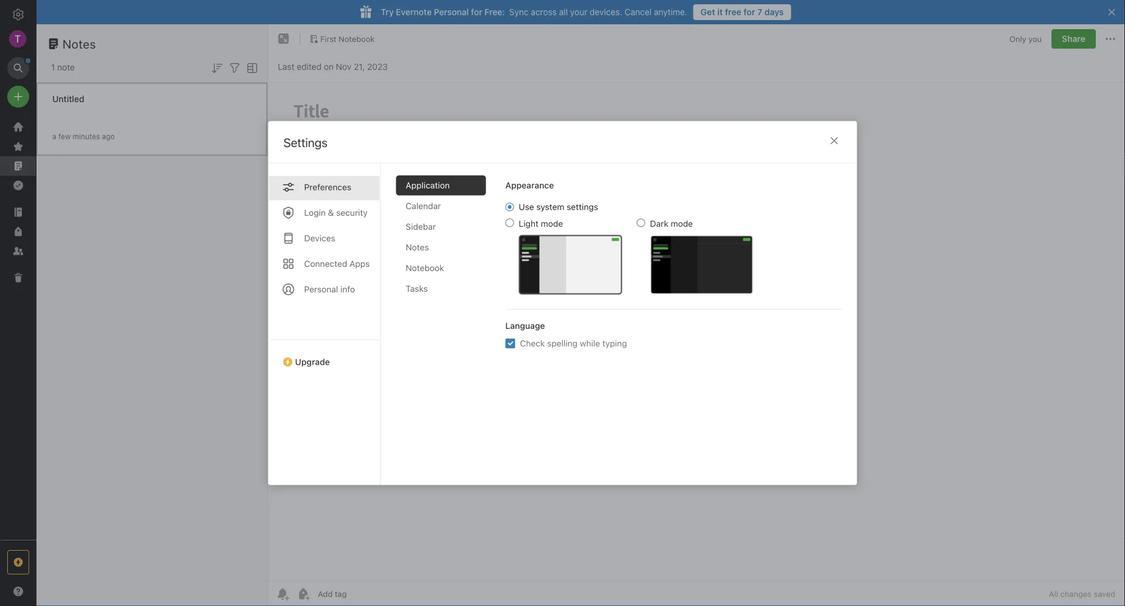 Task type: describe. For each thing, give the bounding box(es) containing it.
get it free for 7 days
[[701, 7, 784, 17]]

settings
[[284, 135, 328, 150]]

Light mode radio
[[505, 219, 514, 227]]

Check spelling while typing checkbox
[[505, 339, 515, 348]]

1 vertical spatial personal
[[304, 284, 338, 294]]

try
[[381, 7, 394, 17]]

application
[[406, 180, 450, 190]]

security
[[336, 208, 368, 218]]

dark mode
[[650, 219, 693, 229]]

all
[[559, 7, 568, 17]]

note
[[57, 62, 75, 72]]

mode for dark mode
[[671, 219, 693, 229]]

tasks
[[406, 284, 428, 294]]

free:
[[485, 7, 505, 17]]

close image
[[827, 133, 842, 148]]

7
[[757, 7, 762, 17]]

evernote
[[396, 7, 432, 17]]

while
[[580, 338, 600, 348]]

calendar
[[406, 201, 441, 211]]

few
[[58, 132, 71, 141]]

tab list for appearance
[[396, 175, 496, 485]]

last edited on nov 21, 2023
[[278, 62, 388, 72]]

use
[[519, 202, 534, 212]]

notes tab
[[396, 237, 486, 257]]

use system settings
[[519, 202, 598, 212]]

notes inside note list element
[[63, 36, 96, 51]]

settings image
[[11, 7, 26, 22]]

typing
[[602, 338, 627, 348]]

cancel
[[625, 7, 652, 17]]

&
[[328, 208, 334, 218]]

your
[[570, 7, 587, 17]]

tasks tab
[[396, 279, 486, 299]]

calendar tab
[[396, 196, 486, 216]]

home image
[[11, 120, 26, 134]]

light
[[519, 219, 539, 229]]

free
[[725, 7, 741, 17]]

only you
[[1010, 34, 1042, 43]]

you
[[1029, 34, 1042, 43]]

for for 7
[[744, 7, 755, 17]]

sync
[[509, 7, 529, 17]]

devices
[[304, 233, 335, 243]]

0 vertical spatial personal
[[434, 7, 469, 17]]

notebook inside button
[[339, 34, 375, 43]]

note list element
[[36, 24, 268, 606]]

first notebook
[[320, 34, 375, 43]]

a
[[52, 132, 56, 141]]

mode for light mode
[[541, 219, 563, 229]]

personal info
[[304, 284, 355, 294]]

settings
[[567, 202, 598, 212]]

Dark mode radio
[[637, 219, 645, 227]]



Task type: locate. For each thing, give the bounding box(es) containing it.
1 horizontal spatial mode
[[671, 219, 693, 229]]

for left free: on the left of the page
[[471, 7, 482, 17]]

spelling
[[547, 338, 578, 348]]

add a reminder image
[[275, 587, 290, 601]]

language
[[505, 321, 545, 331]]

ago
[[102, 132, 115, 141]]

it
[[717, 7, 723, 17]]

first notebook button
[[305, 30, 379, 47]]

all
[[1049, 589, 1058, 598]]

sidebar
[[406, 222, 436, 232]]

tab list for application
[[268, 163, 381, 485]]

mode down system
[[541, 219, 563, 229]]

for left 7
[[744, 7, 755, 17]]

1 horizontal spatial notebook
[[406, 263, 444, 273]]

notebook tab
[[396, 258, 486, 278]]

personal down connected
[[304, 284, 338, 294]]

edited
[[297, 62, 322, 72]]

0 horizontal spatial mode
[[541, 219, 563, 229]]

for inside get it free for 7 days button
[[744, 7, 755, 17]]

1 vertical spatial notebook
[[406, 263, 444, 273]]

system
[[536, 202, 564, 212]]

anytime.
[[654, 7, 687, 17]]

light mode
[[519, 219, 563, 229]]

1 vertical spatial notes
[[406, 242, 429, 252]]

tab list
[[268, 163, 381, 485], [396, 175, 496, 485]]

across
[[531, 7, 557, 17]]

1 horizontal spatial for
[[744, 7, 755, 17]]

last
[[278, 62, 294, 72]]

1 mode from the left
[[541, 219, 563, 229]]

apps
[[350, 259, 370, 269]]

minutes
[[73, 132, 100, 141]]

personal
[[434, 7, 469, 17], [304, 284, 338, 294]]

a few minutes ago
[[52, 132, 115, 141]]

sidebar tab
[[396, 217, 486, 237]]

preferences
[[304, 182, 351, 192]]

login
[[304, 208, 326, 218]]

on
[[324, 62, 334, 72]]

2 mode from the left
[[671, 219, 693, 229]]

option group
[[505, 202, 753, 295]]

2 for from the left
[[744, 7, 755, 17]]

all changes saved
[[1049, 589, 1115, 598]]

notebook up '21,'
[[339, 34, 375, 43]]

upgrade
[[295, 357, 330, 367]]

Use system settings radio
[[505, 203, 514, 211]]

add tag image
[[296, 587, 311, 601]]

dark
[[650, 219, 669, 229]]

0 horizontal spatial notebook
[[339, 34, 375, 43]]

notebook inside tab
[[406, 263, 444, 273]]

0 vertical spatial notes
[[63, 36, 96, 51]]

mode right the "dark"
[[671, 219, 693, 229]]

notes down sidebar
[[406, 242, 429, 252]]

notebook up tasks
[[406, 263, 444, 273]]

try evernote personal for free: sync across all your devices. cancel anytime.
[[381, 7, 687, 17]]

0 vertical spatial notebook
[[339, 34, 375, 43]]

for for free:
[[471, 7, 482, 17]]

0 horizontal spatial notes
[[63, 36, 96, 51]]

tab list containing application
[[396, 175, 496, 485]]

untitled
[[52, 94, 84, 104]]

21,
[[354, 62, 365, 72]]

get it free for 7 days button
[[693, 4, 791, 20]]

connected
[[304, 259, 347, 269]]

notes
[[63, 36, 96, 51], [406, 242, 429, 252]]

connected apps
[[304, 259, 370, 269]]

upgrade image
[[11, 555, 26, 570]]

appearance
[[505, 180, 554, 190]]

changes
[[1060, 589, 1092, 598]]

0 horizontal spatial for
[[471, 7, 482, 17]]

share button
[[1052, 29, 1096, 49]]

Note Editor text field
[[268, 83, 1125, 581]]

notes inside tab
[[406, 242, 429, 252]]

expand note image
[[277, 32, 291, 46]]

personal right evernote
[[434, 7, 469, 17]]

tab list containing preferences
[[268, 163, 381, 485]]

0 horizontal spatial tab list
[[268, 163, 381, 485]]

mode
[[541, 219, 563, 229], [671, 219, 693, 229]]

option group containing use system settings
[[505, 202, 753, 295]]

saved
[[1094, 589, 1115, 598]]

2023
[[367, 62, 388, 72]]

share
[[1062, 34, 1086, 44]]

only
[[1010, 34, 1026, 43]]

notes up note at the left
[[63, 36, 96, 51]]

1
[[51, 62, 55, 72]]

first
[[320, 34, 336, 43]]

check spelling while typing
[[520, 338, 627, 348]]

login & security
[[304, 208, 368, 218]]

1 horizontal spatial personal
[[434, 7, 469, 17]]

info
[[340, 284, 355, 294]]

1 for from the left
[[471, 7, 482, 17]]

nov
[[336, 62, 351, 72]]

upgrade button
[[268, 340, 380, 372]]

0 horizontal spatial personal
[[304, 284, 338, 294]]

notebook
[[339, 34, 375, 43], [406, 263, 444, 273]]

for
[[471, 7, 482, 17], [744, 7, 755, 17]]

check
[[520, 338, 545, 348]]

1 note
[[51, 62, 75, 72]]

days
[[765, 7, 784, 17]]

get
[[701, 7, 715, 17]]

application tab
[[396, 175, 486, 195]]

1 horizontal spatial tab list
[[396, 175, 496, 485]]

note window element
[[268, 24, 1125, 606]]

devices.
[[590, 7, 622, 17]]

1 horizontal spatial notes
[[406, 242, 429, 252]]

tree
[[0, 117, 36, 539]]



Task type: vqa. For each thing, say whether or not it's contained in the screenshot.
Get it free for 7 days in the top right of the page
yes



